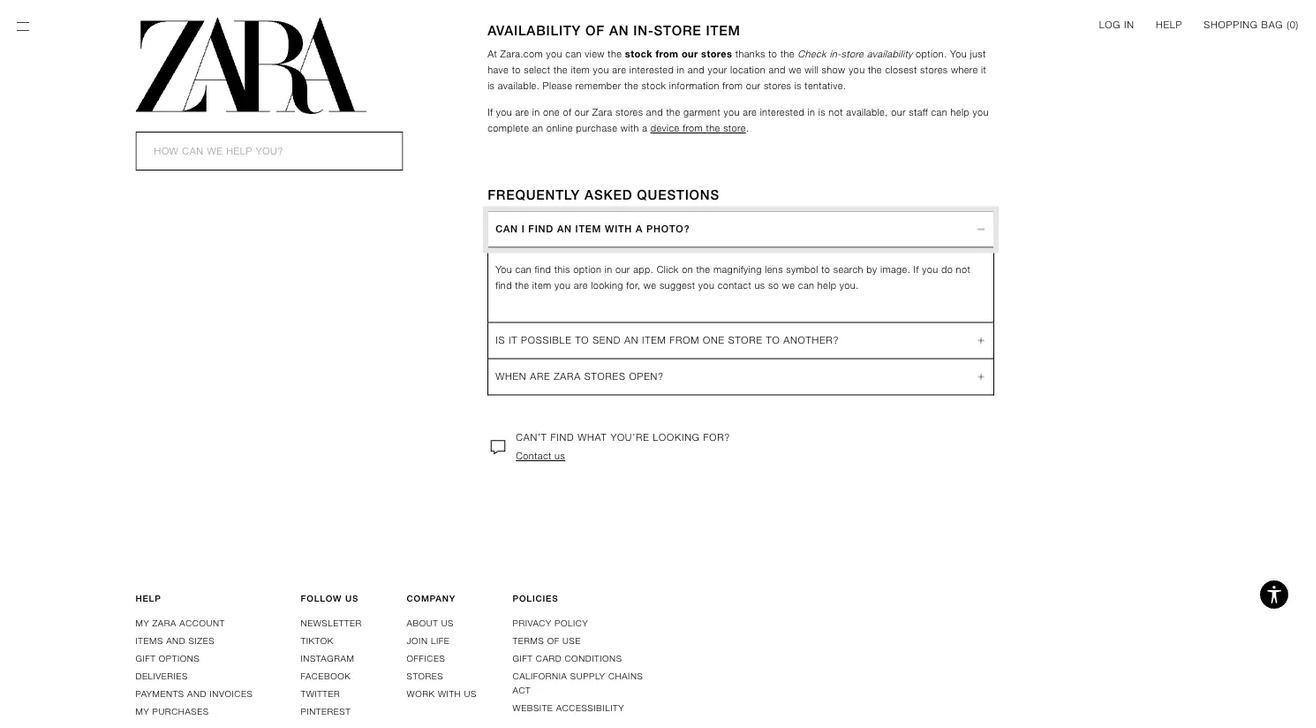 Task type: vqa. For each thing, say whether or not it's contained in the screenshot.
bottom "AND"
yes



Task type: describe. For each thing, give the bounding box(es) containing it.
in down tentative.
[[808, 107, 816, 118]]

device from the store link
[[651, 123, 746, 134]]

have
[[488, 64, 509, 75]]

availability
[[488, 22, 581, 38]]

website
[[513, 703, 553, 713]]

purchases
[[152, 706, 209, 717]]

accessibility
[[556, 703, 625, 713]]

contact
[[516, 450, 552, 461]]

2 vertical spatial from
[[683, 123, 703, 134]]

interested inside if you are in one of our zara stores and the garment you are interested in is not available, our staff can help you complete an online purchase with a
[[760, 107, 805, 118]]

1 my from the top
[[136, 618, 149, 628]]

2 to from the left
[[767, 335, 781, 346]]

company
[[407, 593, 456, 604]]

asked
[[585, 187, 633, 202]]

a
[[636, 223, 643, 234]]

bag
[[1262, 19, 1284, 30]]

an inside 'availability of an in-store item' element
[[610, 22, 629, 38]]

0 horizontal spatial help
[[136, 593, 161, 604]]

view
[[585, 48, 605, 59]]

pinterest
[[301, 706, 351, 717]]

0 vertical spatial item
[[706, 22, 741, 38]]

(
[[1287, 19, 1291, 30]]

account
[[180, 618, 225, 628]]

california supply chains act link
[[513, 671, 644, 696]]

symbol
[[787, 264, 819, 275]]

with inside about us join life offices stores work with us
[[438, 689, 461, 699]]

if inside if you are in one of our zara stores and the garment you are interested in is not available, our staff can help you complete an online purchase with a
[[488, 107, 493, 118]]

deliveries
[[136, 671, 188, 681]]

the right view
[[608, 48, 622, 59]]

not inside you can find this option in our app. click on the magnifying lens symbol to search by image. if you do not find the item you are looking for, we suggest you contact us so we can help you.
[[957, 264, 971, 275]]

looking inside you can find this option in our app. click on the magnifying lens symbol to search by image. if you do not find the item you are looking for, we suggest you contact us so we can help you.
[[591, 280, 624, 291]]

gift
[[513, 653, 533, 664]]

if you are in one of our zara stores and the garment you are interested in is not available, our staff can help you complete an online purchase with a
[[488, 107, 992, 134]]

terms of use link
[[513, 636, 581, 646]]

stores down option.
[[921, 64, 948, 75]]

store inside dropdown button
[[729, 335, 763, 346]]

newsletter tiktok instagram facebook twitter pinterest
[[301, 618, 362, 717]]

you.
[[840, 280, 859, 291]]

invoices
[[210, 689, 253, 699]]

twitter link
[[301, 689, 340, 699]]

can i find an item with a photo? button
[[489, 211, 994, 248]]

are up .
[[743, 107, 757, 118]]

offices link
[[407, 653, 446, 664]]

the down availability
[[868, 64, 883, 75]]

you right show
[[849, 64, 865, 75]]

newsletter link
[[301, 618, 362, 628]]

0 horizontal spatial store
[[724, 123, 746, 134]]

us inside can't find what you're looking for? contact us
[[555, 450, 566, 461]]

are inside you can find this option in our app. click on the magnifying lens symbol to search by image. if you do not find the item you are looking for, we suggest you contact us so we can help you.
[[574, 280, 588, 291]]

availability of an in-store item
[[488, 22, 741, 38]]

in-
[[830, 48, 842, 59]]

0 vertical spatial find
[[535, 264, 552, 275]]

stores up your
[[702, 48, 733, 59]]

less image for is it possible to send an item from one store to another?
[[971, 335, 992, 346]]

can i find an item with a photo?
[[496, 223, 690, 234]]

looking inside can't find what you're looking for? contact us
[[653, 432, 700, 443]]

1 vertical spatial find
[[496, 280, 512, 291]]

deliveries link
[[136, 671, 188, 681]]

we right "for,"
[[644, 280, 657, 291]]

find
[[529, 223, 554, 234]]

0 vertical spatial stock
[[625, 48, 653, 59]]

you up 'remember' at the top left of page
[[593, 64, 610, 75]]

staff
[[909, 107, 929, 118]]

log in
[[1100, 19, 1135, 30]]

complete
[[488, 123, 530, 134]]

our left 'staff'
[[892, 107, 906, 118]]

can down 'symbol'
[[799, 280, 815, 291]]

and inside if you are in one of our zara stores and the garment you are interested in is not available, our staff can help you complete an online purchase with a
[[647, 107, 664, 118]]

photo?
[[647, 223, 690, 234]]

help link
[[1156, 18, 1183, 32]]

magnifying
[[714, 264, 762, 275]]

gift options link
[[136, 653, 200, 664]]

are
[[530, 371, 551, 382]]

about us join life offices stores work with us
[[407, 618, 477, 699]]

plus image
[[976, 366, 987, 387]]

is inside if you are in one of our zara stores and the garment you are interested in is not available, our staff can help you complete an online purchase with a
[[819, 107, 826, 118]]

available,
[[847, 107, 889, 118]]

1 horizontal spatial help
[[1156, 19, 1183, 30]]

thanks
[[736, 48, 766, 59]]

us up life
[[441, 618, 454, 628]]

find inside can't find what you're looking for? contact us
[[551, 432, 575, 443]]

can left view
[[566, 48, 582, 59]]

tiktok link
[[301, 636, 334, 646]]

you left do
[[923, 264, 939, 275]]

payments and invoices link
[[136, 689, 253, 699]]

items and sizes link
[[136, 636, 215, 646]]

can
[[496, 223, 518, 234]]

the right on
[[697, 264, 711, 275]]

us right work
[[464, 689, 477, 699]]

payments
[[136, 689, 184, 699]]

1 horizontal spatial to
[[769, 48, 778, 59]]

an inside is it possible to send an item from one store to another? dropdown button
[[625, 335, 639, 346]]

use
[[563, 636, 581, 646]]

about
[[407, 618, 438, 628]]

plus image
[[976, 330, 987, 351]]

my zara account link
[[136, 618, 225, 628]]

can inside if you are in one of our zara stores and the garment you are interested in is not available, our staff can help you complete an online purchase with a
[[932, 107, 948, 118]]

1 horizontal spatial and
[[688, 64, 705, 75]]

shopping bag ( 0 )
[[1204, 19, 1300, 30]]

search
[[834, 264, 864, 275]]

facebook
[[301, 671, 351, 681]]

click
[[657, 264, 679, 275]]

frequently asked questions
[[488, 187, 720, 202]]

option.
[[916, 48, 948, 59]]

life
[[431, 636, 450, 646]]

0 horizontal spatial and
[[166, 636, 186, 646]]

please
[[543, 80, 573, 91]]

availability of an in-store item element
[[488, 21, 995, 150]]

our up information
[[682, 48, 699, 59]]

supply
[[571, 671, 606, 681]]

if inside you can find this option in our app. click on the magnifying lens symbol to search by image. if you do not find the item you are looking for, we suggest you contact us so we can help you.
[[914, 264, 919, 275]]

the left check
[[781, 48, 795, 59]]

zara logo united states. image
[[136, 18, 367, 114]]

your
[[708, 64, 728, 75]]

option. you just have to select the item you are interested in and your location and we will show you the closest stores where it is available. please remember the stock information from our stores is tentative.
[[488, 48, 990, 91]]

in
[[1125, 19, 1135, 30]]

stores inside if you are in one of our zara stores and the garment you are interested in is not available, our staff can help you complete an online purchase with a
[[616, 107, 644, 118]]

questions
[[637, 187, 720, 202]]

our inside you can find this option in our app. click on the magnifying lens symbol to search by image. if you do not find the item you are looking for, we suggest you contact us so we can help you.
[[616, 264, 631, 275]]

pinterest link
[[301, 706, 351, 717]]

when are zara stores open? button
[[489, 359, 994, 394]]

you up the 'select'
[[546, 48, 563, 59]]

image.
[[881, 264, 911, 275]]

at
[[488, 48, 498, 59]]

conditions
[[565, 653, 623, 664]]

not inside if you are in one of our zara stores and the garment you are interested in is not available, our staff can help you complete an online purchase with a
[[829, 107, 844, 118]]

of inside "privacy policy terms of use gift card conditions california supply chains act website accessibility"
[[547, 636, 560, 646]]



Task type: locate. For each thing, give the bounding box(es) containing it.
2 vertical spatial find
[[551, 432, 575, 443]]

work
[[407, 689, 435, 699]]

0 horizontal spatial from
[[656, 48, 679, 59]]

less image
[[976, 219, 987, 240]]

0 horizontal spatial zara
[[152, 618, 177, 628]]

2 vertical spatial to
[[822, 264, 831, 275]]

less image
[[971, 335, 992, 346], [971, 371, 992, 382]]

the inside if you are in one of our zara stores and the garment you are interested in is not available, our staff can help you complete an online purchase with a
[[667, 107, 681, 118]]

help
[[1156, 19, 1183, 30], [136, 593, 161, 604]]

0 vertical spatial not
[[829, 107, 844, 118]]

find up is
[[496, 280, 512, 291]]

work with us link
[[407, 689, 477, 699]]

looking
[[591, 280, 624, 291], [653, 432, 700, 443]]

stores
[[407, 671, 444, 681]]

1 vertical spatial from
[[723, 80, 743, 91]]

1 horizontal spatial and
[[187, 689, 207, 699]]

to inside you can find this option in our app. click on the magnifying lens symbol to search by image. if you do not find the item you are looking for, we suggest you contact us so we can help you.
[[822, 264, 831, 275]]

0 horizontal spatial item
[[533, 280, 552, 291]]

is down have
[[488, 80, 495, 91]]

not right do
[[957, 264, 971, 275]]

1 horizontal spatial you
[[951, 48, 967, 59]]

2 horizontal spatial is
[[819, 107, 826, 118]]

follow
[[301, 593, 342, 604]]

with inside if you are in one of our zara stores and the garment you are interested in is not available, our staff can help you complete an online purchase with a
[[621, 123, 639, 134]]

0 horizontal spatial to
[[512, 64, 521, 75]]

1 vertical spatial help
[[818, 280, 837, 291]]

us
[[755, 280, 766, 291], [555, 450, 566, 461], [345, 593, 359, 604], [441, 618, 454, 628], [464, 689, 477, 699]]

website accessibility link
[[513, 703, 625, 713]]

twitter
[[301, 689, 340, 699]]

check
[[798, 48, 827, 59]]

an right the send
[[625, 335, 639, 346]]

you right garment
[[724, 107, 740, 118]]

interested inside the option. you just have to select the item you are interested in and your location and we will show you the closest stores where it is available. please remember the stock information from our stores is tentative.
[[630, 64, 674, 75]]

0 vertical spatial help
[[951, 107, 970, 118]]

1 horizontal spatial is
[[795, 80, 802, 91]]

0 horizontal spatial help
[[818, 280, 837, 291]]

will
[[805, 64, 819, 75]]

from up information
[[656, 48, 679, 59]]

1 to from the left
[[576, 335, 590, 346]]

item left from
[[642, 335, 667, 346]]

1 horizontal spatial with
[[621, 123, 639, 134]]

the up the it at the left top of page
[[515, 280, 530, 291]]

in left one
[[533, 107, 540, 118]]

we right so
[[783, 280, 795, 291]]

1 vertical spatial you
[[496, 264, 513, 275]]

help right in
[[1156, 19, 1183, 30]]

an left in-
[[610, 22, 629, 38]]

to right 'thanks'
[[769, 48, 778, 59]]

1 vertical spatial if
[[914, 264, 919, 275]]

2 my from the top
[[136, 706, 149, 717]]

0 vertical spatial looking
[[591, 280, 624, 291]]

item down view
[[571, 64, 590, 75]]

0 horizontal spatial item
[[576, 223, 602, 234]]

can't
[[516, 432, 548, 443]]

help left 'you.'
[[818, 280, 837, 291]]

1 vertical spatial my
[[136, 706, 149, 717]]

stores up a
[[616, 107, 644, 118]]

is it possible to send an item from one store to another?
[[496, 335, 839, 346]]

privacy policy link
[[513, 618, 589, 628]]

my zara account items and sizes gift options deliveries payments and invoices my purchases
[[136, 618, 253, 717]]

0 horizontal spatial is
[[488, 80, 495, 91]]

looking down option
[[591, 280, 624, 291]]

0 vertical spatial store
[[654, 22, 702, 38]]

my up items
[[136, 618, 149, 628]]

help inside if you are in one of our zara stores and the garment you are interested in is not available, our staff can help you complete an online purchase with a
[[951, 107, 970, 118]]

0 vertical spatial store
[[842, 48, 864, 59]]

stock inside the option. you just have to select the item you are interested in and your location and we will show you the closest stores where it is available. please remember the stock information from our stores is tentative.
[[642, 80, 667, 91]]

0 vertical spatial item
[[571, 64, 590, 75]]

follow us
[[301, 593, 359, 604]]

an inside can i find an item with a photo? dropdown button
[[557, 223, 572, 234]]

our up "for,"
[[616, 264, 631, 275]]

by
[[867, 264, 878, 275]]

is left tentative.
[[795, 80, 802, 91]]

privacy
[[513, 618, 552, 628]]

1 vertical spatial help
[[136, 593, 161, 604]]

0 vertical spatial of
[[586, 22, 605, 38]]

if right image.
[[914, 264, 919, 275]]

2 vertical spatial an
[[625, 335, 639, 346]]

1 less image from the top
[[971, 335, 992, 346]]

in inside the option. you just have to select the item you are interested in and your location and we will show you the closest stores where it is available. please remember the stock information from our stores is tentative.
[[677, 64, 685, 75]]

can right 'staff'
[[932, 107, 948, 118]]

1 horizontal spatial item
[[571, 64, 590, 75]]

0 vertical spatial help
[[1156, 19, 1183, 30]]

1 vertical spatial store
[[724, 123, 746, 134]]

find left what
[[551, 432, 575, 443]]

can left this
[[516, 264, 532, 275]]

join
[[407, 636, 428, 646]]

contact
[[718, 280, 752, 291]]

of up view
[[586, 22, 605, 38]]

are down option
[[574, 280, 588, 291]]

tiktok
[[301, 636, 334, 646]]

0 vertical spatial with
[[621, 123, 639, 134]]

from down your
[[723, 80, 743, 91]]

stock
[[625, 48, 653, 59], [642, 80, 667, 91]]

in
[[677, 64, 685, 75], [533, 107, 540, 118], [808, 107, 816, 118], [605, 264, 613, 275]]

1 vertical spatial of
[[547, 636, 560, 646]]

you're
[[611, 432, 650, 443]]

from
[[670, 335, 700, 346]]

if up complete
[[488, 107, 493, 118]]

are inside the option. you just have to select the item you are interested in and your location and we will show you the closest stores where it is available. please remember the stock information from our stores is tentative.
[[613, 64, 627, 75]]

in inside you can find this option in our app. click on the magnifying lens symbol to search by image. if you do not find the item you are looking for, we suggest you contact us so we can help you.
[[605, 264, 613, 275]]

another?
[[784, 335, 839, 346]]

item left with
[[576, 223, 602, 234]]

1 horizontal spatial from
[[683, 123, 703, 134]]

0 vertical spatial my
[[136, 618, 149, 628]]

policies
[[513, 593, 559, 604]]

0 vertical spatial from
[[656, 48, 679, 59]]

what
[[578, 432, 607, 443]]

0 horizontal spatial not
[[829, 107, 844, 118]]

1 horizontal spatial item
[[642, 335, 667, 346]]

the down garment
[[706, 123, 721, 134]]

this
[[555, 264, 571, 275]]

0 horizontal spatial you
[[496, 264, 513, 275]]

lens
[[765, 264, 784, 275]]

2 horizontal spatial item
[[706, 22, 741, 38]]

not
[[829, 107, 844, 118], [957, 264, 971, 275]]

item up possible
[[533, 280, 552, 291]]

device from the store .
[[651, 123, 749, 134]]

availability
[[867, 48, 913, 59]]

How can we help you? search field
[[136, 132, 403, 171]]

item inside you can find this option in our app. click on the magnifying lens symbol to search by image. if you do not find the item you are looking for, we suggest you contact us so we can help you.
[[533, 280, 552, 291]]

2 vertical spatial item
[[642, 335, 667, 346]]

0 horizontal spatial interested
[[630, 64, 674, 75]]

1 vertical spatial with
[[438, 689, 461, 699]]

1 vertical spatial to
[[512, 64, 521, 75]]

my
[[136, 618, 149, 628], [136, 706, 149, 717]]

less image for when are zara stores open?
[[971, 371, 992, 382]]

to inside the option. you just have to select the item you are interested in and your location and we will show you the closest stores where it is available. please remember the stock information from our stores is tentative.
[[512, 64, 521, 75]]

zara
[[554, 371, 581, 382], [152, 618, 177, 628]]

remember
[[576, 80, 622, 91]]

can
[[566, 48, 582, 59], [932, 107, 948, 118], [516, 264, 532, 275], [799, 280, 815, 291]]

zara
[[593, 107, 613, 118]]

help inside you can find this option in our app. click on the magnifying lens symbol to search by image. if you do not find the item you are looking for, we suggest you contact us so we can help you.
[[818, 280, 837, 291]]

1 vertical spatial looking
[[653, 432, 700, 443]]

help right 'staff'
[[951, 107, 970, 118]]

to up "available."
[[512, 64, 521, 75]]

us right contact at bottom
[[555, 450, 566, 461]]

you
[[951, 48, 967, 59], [496, 264, 513, 275]]

in up information
[[677, 64, 685, 75]]

zara up items and sizes link
[[152, 618, 177, 628]]

with left a
[[621, 123, 639, 134]]

we left will
[[789, 64, 802, 75]]

my down payments
[[136, 706, 149, 717]]

item inside the option. you just have to select the item you are interested in and your location and we will show you the closest stores where it is available. please remember the stock information from our stores is tentative.
[[571, 64, 590, 75]]

our right of
[[575, 107, 590, 118]]

select
[[524, 64, 551, 75]]

0 vertical spatial if
[[488, 107, 493, 118]]

0 horizontal spatial looking
[[591, 280, 624, 291]]

1 vertical spatial interested
[[760, 107, 805, 118]]

1 vertical spatial store
[[729, 335, 763, 346]]

our
[[682, 48, 699, 59], [746, 80, 761, 91], [575, 107, 590, 118], [892, 107, 906, 118], [616, 264, 631, 275]]

the up please
[[554, 64, 568, 75]]

0 horizontal spatial if
[[488, 107, 493, 118]]

0 vertical spatial less image
[[971, 335, 992, 346]]

1 horizontal spatial if
[[914, 264, 919, 275]]

gift
[[136, 653, 156, 664]]

in right option
[[605, 264, 613, 275]]

zara.com
[[501, 48, 543, 59]]

.
[[746, 123, 749, 134]]

)
[[1297, 19, 1300, 30]]

you down it
[[973, 107, 989, 118]]

you up complete
[[496, 107, 512, 118]]

2 horizontal spatial and
[[769, 64, 786, 75]]

i
[[522, 223, 525, 234]]

1 horizontal spatial interested
[[760, 107, 805, 118]]

us inside you can find this option in our app. click on the magnifying lens symbol to search by image. if you do not find the item you are looking for, we suggest you contact us so we can help you.
[[755, 280, 766, 291]]

1 horizontal spatial zara
[[554, 371, 581, 382]]

zara inside dropdown button
[[554, 371, 581, 382]]

an
[[533, 123, 544, 134]]

and up purchases
[[187, 689, 207, 699]]

item up the at zara.com you can view the stock from our stores thanks to the check in-store availability
[[706, 22, 741, 38]]

suggest
[[660, 280, 696, 291]]

you up where
[[951, 48, 967, 59]]

for?
[[704, 432, 731, 443]]

not down tentative.
[[829, 107, 844, 118]]

a
[[642, 123, 648, 134]]

1 horizontal spatial not
[[957, 264, 971, 275]]

1 vertical spatial item
[[533, 280, 552, 291]]

us left so
[[755, 280, 766, 291]]

store up the at zara.com you can view the stock from our stores thanks to the check in-store availability
[[654, 22, 702, 38]]

about us link
[[407, 618, 454, 628]]

stores down location
[[764, 80, 792, 91]]

less image up plus image
[[971, 335, 992, 346]]

policy
[[555, 618, 589, 628]]

you down this
[[555, 280, 571, 291]]

1 vertical spatial an
[[557, 223, 572, 234]]

find
[[535, 264, 552, 275], [496, 280, 512, 291], [551, 432, 575, 443]]

1 vertical spatial less image
[[971, 371, 992, 382]]

shopping
[[1204, 19, 1259, 30]]

0 horizontal spatial to
[[576, 335, 590, 346]]

are up 'remember' at the top left of page
[[613, 64, 627, 75]]

1 vertical spatial item
[[576, 223, 602, 234]]

are up complete
[[516, 107, 530, 118]]

to left the send
[[576, 335, 590, 346]]

to left another?
[[767, 335, 781, 346]]

0 vertical spatial zara
[[554, 371, 581, 382]]

zara right are
[[554, 371, 581, 382]]

you inside the option. you just have to select the item you are interested in and your location and we will show you the closest stores where it is available. please remember the stock information from our stores is tentative.
[[951, 48, 967, 59]]

at zara.com you can view the stock from our stores thanks to the check in-store availability
[[488, 48, 913, 59]]

0 vertical spatial and
[[166, 636, 186, 646]]

1 horizontal spatial of
[[586, 22, 605, 38]]

stores
[[585, 371, 626, 382]]

possible
[[521, 335, 572, 346]]

frequently
[[488, 187, 581, 202]]

2 less image from the top
[[971, 371, 992, 382]]

our inside the option. you just have to select the item you are interested in and your location and we will show you the closest stores where it is available. please remember the stock information from our stores is tentative.
[[746, 80, 761, 91]]

garment
[[684, 107, 721, 118]]

from inside the option. you just have to select the item you are interested in and your location and we will show you the closest stores where it is available. please remember the stock information from our stores is tentative.
[[723, 80, 743, 91]]

0 horizontal spatial and
[[647, 107, 664, 118]]

gift card conditions link
[[513, 653, 623, 664]]

1 horizontal spatial store
[[842, 48, 864, 59]]

and up a
[[647, 107, 664, 118]]

you left contact
[[699, 280, 715, 291]]

find left this
[[535, 264, 552, 275]]

show
[[822, 64, 846, 75]]

our down location
[[746, 80, 761, 91]]

less image down plus icon
[[971, 371, 992, 382]]

0 vertical spatial an
[[610, 22, 629, 38]]

the right 'remember' at the top left of page
[[625, 80, 639, 91]]

instagram
[[301, 653, 355, 664]]

us right follow
[[345, 593, 359, 604]]

1 horizontal spatial help
[[951, 107, 970, 118]]

0 vertical spatial to
[[769, 48, 778, 59]]

stock left information
[[642, 80, 667, 91]]

open menu image
[[14, 18, 32, 35]]

is it possible to send an item from one store to another? button
[[489, 323, 994, 358]]

1 horizontal spatial to
[[767, 335, 781, 346]]

items
[[136, 636, 163, 646]]

when
[[496, 371, 527, 382]]

0 horizontal spatial of
[[547, 636, 560, 646]]

the up device on the top of the page
[[667, 107, 681, 118]]

help up my zara account link
[[136, 593, 161, 604]]

0 horizontal spatial store
[[654, 22, 702, 38]]

to
[[769, 48, 778, 59], [512, 64, 521, 75], [822, 264, 831, 275]]

it
[[509, 335, 518, 346]]

1 vertical spatial and
[[187, 689, 207, 699]]

0 status
[[1291, 19, 1297, 30]]

you inside you can find this option in our app. click on the magnifying lens symbol to search by image. if you do not find the item you are looking for, we suggest you contact us so we can help you.
[[496, 264, 513, 275]]

stock down in-
[[625, 48, 653, 59]]

1 vertical spatial not
[[957, 264, 971, 275]]

sizes
[[189, 636, 215, 646]]

instagram link
[[301, 653, 355, 664]]

card
[[536, 653, 562, 664]]

looking left for?
[[653, 432, 700, 443]]

join life link
[[407, 636, 450, 646]]

an right find
[[557, 223, 572, 234]]

newsletter
[[301, 618, 362, 628]]

closest
[[886, 64, 918, 75]]

do
[[942, 264, 953, 275]]

from down garment
[[683, 123, 703, 134]]

an
[[610, 22, 629, 38], [557, 223, 572, 234], [625, 335, 639, 346]]

is down tentative.
[[819, 107, 826, 118]]

store right one
[[729, 335, 763, 346]]

1 horizontal spatial store
[[729, 335, 763, 346]]

you down can
[[496, 264, 513, 275]]

zara inside my zara account items and sizes gift options deliveries payments and invoices my purchases
[[152, 618, 177, 628]]

accessibility image
[[1257, 577, 1293, 612]]

1 horizontal spatial looking
[[653, 432, 700, 443]]

we inside the option. you just have to select the item you are interested in and your location and we will show you the closest stores where it is available. please remember the stock information from our stores is tentative.
[[789, 64, 802, 75]]

to left search
[[822, 264, 831, 275]]

2 horizontal spatial to
[[822, 264, 831, 275]]

0 vertical spatial interested
[[630, 64, 674, 75]]

0 vertical spatial you
[[951, 48, 967, 59]]

of down privacy policy link
[[547, 636, 560, 646]]

less image inside is it possible to send an item from one store to another? dropdown button
[[971, 335, 992, 346]]

and right location
[[769, 64, 786, 75]]

1 vertical spatial stock
[[642, 80, 667, 91]]

with right work
[[438, 689, 461, 699]]

when are zara stores open?
[[496, 371, 664, 382]]

it
[[982, 64, 987, 75]]

and up 'options'
[[166, 636, 186, 646]]

1 vertical spatial zara
[[152, 618, 177, 628]]

and up information
[[688, 64, 705, 75]]

terms
[[513, 636, 545, 646]]

0 horizontal spatial with
[[438, 689, 461, 699]]

2 horizontal spatial from
[[723, 80, 743, 91]]

stores
[[702, 48, 733, 59], [921, 64, 948, 75], [764, 80, 792, 91], [616, 107, 644, 118]]



